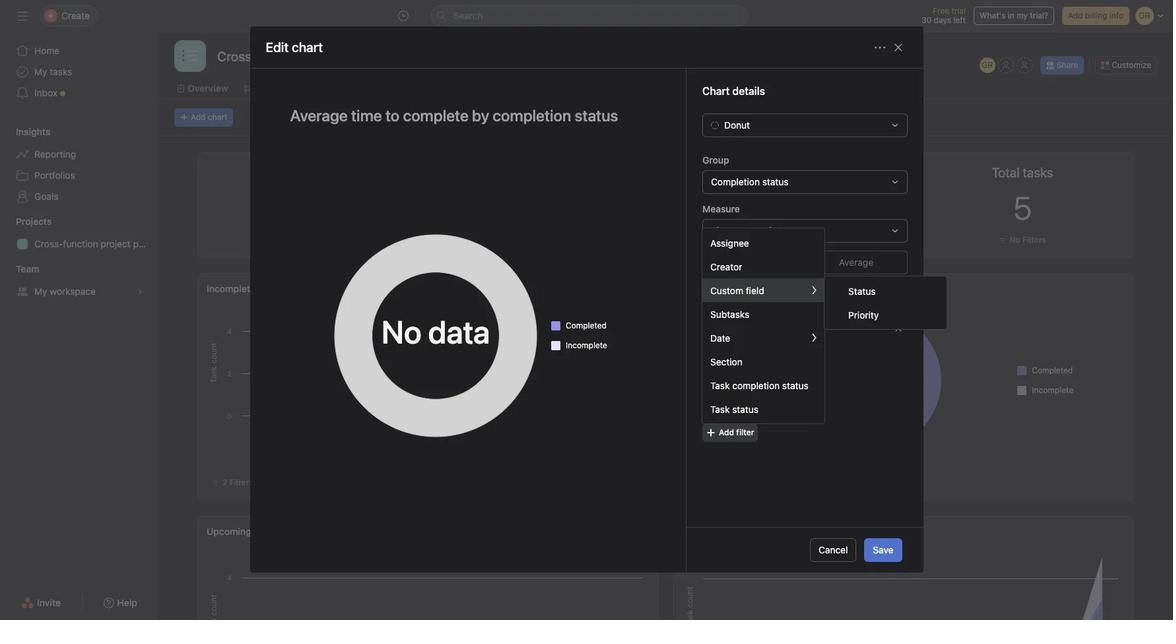 Task type: locate. For each thing, give the bounding box(es) containing it.
2 vertical spatial incomplete
[[1032, 385, 1074, 395]]

my
[[1017, 11, 1028, 20]]

add
[[1068, 11, 1083, 20], [191, 112, 206, 122], [719, 428, 734, 438]]

Average radio
[[805, 251, 908, 275]]

1 horizontal spatial incomplete
[[566, 341, 607, 351]]

tasks down home
[[50, 66, 72, 77]]

0 vertical spatial incomplete
[[207, 283, 255, 295]]

add for add chart
[[191, 112, 206, 122]]

option group
[[702, 251, 908, 275]]

inbox link
[[8, 83, 151, 104]]

by assignee
[[279, 526, 331, 538]]

my workspace link
[[8, 281, 151, 302]]

0 vertical spatial filters
[[1023, 235, 1046, 245]]

goals
[[34, 191, 58, 202]]

filters inside button
[[230, 478, 253, 488]]

chart
[[208, 112, 227, 122]]

add left chart
[[191, 112, 206, 122]]

a button to remove the filter image
[[894, 325, 902, 333]]

filters inside button
[[1023, 235, 1046, 245]]

approval
[[716, 395, 754, 406]]

1 horizontal spatial add
[[719, 428, 734, 438]]

time to complete button
[[702, 219, 908, 243]]

2 vertical spatial add
[[719, 428, 734, 438]]

trial?
[[1030, 11, 1049, 20]]

None text field
[[214, 44, 383, 68]]

filters down the custom
[[702, 297, 733, 308]]

completed
[[566, 321, 607, 331], [1032, 366, 1073, 375]]

team
[[16, 263, 39, 275]]

task for task completion over time
[[682, 526, 703, 538]]

portfolios
[[34, 170, 75, 181]]

5 button
[[1014, 190, 1032, 227]]

section
[[711, 356, 743, 367]]

2 vertical spatial filters
[[230, 478, 253, 488]]

status for task status
[[733, 404, 759, 415]]

2 my from the top
[[34, 286, 47, 297]]

goals link
[[8, 186, 151, 207]]

tasks left by section
[[258, 283, 281, 295]]

projects element
[[0, 210, 158, 258]]

add inside button
[[191, 112, 206, 122]]

0 vertical spatial completed
[[566, 321, 607, 331]]

team button
[[0, 263, 39, 276]]

overview link
[[177, 81, 228, 96]]

insights
[[16, 126, 50, 137]]

donut button
[[702, 114, 908, 137]]

custom field link
[[703, 279, 825, 302]]

0 horizontal spatial add
[[191, 112, 206, 122]]

0 vertical spatial my
[[34, 66, 47, 77]]

hide sidebar image
[[17, 11, 28, 21]]

no filters
[[1010, 235, 1046, 245]]

filter
[[736, 428, 754, 438]]

Average time to complete by completion status text field
[[282, 100, 654, 131]]

completion for status
[[733, 380, 780, 391]]

tasks
[[50, 66, 72, 77], [258, 283, 281, 295], [706, 283, 730, 295], [254, 526, 277, 538]]

overview
[[188, 83, 228, 94]]

2
[[223, 478, 227, 488]]

1 vertical spatial completed
[[1032, 366, 1073, 375]]

0 button
[[775, 190, 794, 227]]

2 horizontal spatial filters
[[1023, 235, 1046, 245]]

edit chart
[[266, 39, 323, 54]]

upcoming
[[207, 526, 251, 538]]

projects
[[16, 216, 52, 227]]

no
[[1010, 235, 1021, 245]]

completion left "over time"
[[705, 526, 754, 538]]

subtasks link
[[703, 302, 825, 326]]

invite
[[37, 598, 61, 609]]

1 vertical spatial completion
[[705, 526, 754, 538]]

upcoming tasks by assignee
[[207, 526, 331, 538]]

cross-function project plan link
[[8, 234, 151, 255]]

tasks inside the global element
[[50, 66, 72, 77]]

measure
[[702, 203, 740, 215]]

cross-function project plan
[[34, 238, 151, 250]]

incomplete
[[207, 283, 255, 295], [566, 341, 607, 351], [1032, 385, 1074, 395]]

my tasks link
[[8, 61, 151, 83]]

free trial 30 days left
[[922, 6, 966, 25]]

my up "inbox"
[[34, 66, 47, 77]]

creator
[[711, 261, 743, 272]]

priority link
[[825, 303, 947, 327]]

0 horizontal spatial filters
[[230, 478, 253, 488]]

2 vertical spatial status
[[733, 404, 759, 415]]

0 vertical spatial completion
[[733, 380, 780, 391]]

total
[[682, 283, 704, 295]]

my inside teams element
[[34, 286, 47, 297]]

cancel button
[[810, 539, 857, 563]]

more actions image
[[875, 42, 885, 52]]

add for add filter
[[719, 428, 734, 438]]

completion
[[733, 380, 780, 391], [705, 526, 754, 538]]

filters right 2
[[230, 478, 253, 488]]

Sum radio
[[702, 251, 805, 275]]

0
[[775, 190, 794, 227]]

2 horizontal spatial add
[[1068, 11, 1083, 20]]

filters right the no
[[1023, 235, 1046, 245]]

add left billing
[[1068, 11, 1083, 20]]

share
[[1057, 60, 1079, 70]]

task status link
[[703, 398, 825, 421]]

status up 'task status' link
[[782, 380, 809, 391]]

my down team
[[34, 286, 47, 297]]

free
[[933, 6, 950, 16]]

tasks left by
[[706, 283, 730, 295]]

1 vertical spatial filters
[[702, 297, 733, 308]]

completion status
[[711, 176, 789, 188]]

home
[[34, 45, 60, 56]]

my inside the global element
[[34, 66, 47, 77]]

completion down section 'link'
[[733, 380, 780, 391]]

0 vertical spatial status
[[762, 176, 789, 188]]

0 vertical spatial add
[[1068, 11, 1083, 20]]

1 vertical spatial incomplete
[[566, 341, 607, 351]]

status up filter
[[733, 404, 759, 415]]

status inside dropdown button
[[762, 176, 789, 188]]

what's
[[980, 11, 1006, 20]]

what's in my trial? button
[[974, 7, 1055, 25]]

donut
[[724, 120, 750, 131]]

done
[[475, 422, 496, 443]]

over time
[[756, 526, 797, 538]]

1 my from the top
[[34, 66, 47, 77]]

status up "0" button
[[762, 176, 789, 188]]

2 horizontal spatial incomplete
[[1032, 385, 1074, 395]]

incomplete tasks by section
[[207, 283, 329, 295]]

invite button
[[13, 592, 69, 615]]

0 horizontal spatial completed
[[566, 321, 607, 331]]

filters
[[1023, 235, 1046, 245], [702, 297, 733, 308], [230, 478, 253, 488]]

1 horizontal spatial filters
[[702, 297, 733, 308]]

tasks right the upcoming
[[254, 526, 277, 538]]

add left filter
[[719, 428, 734, 438]]

status for completion status
[[762, 176, 789, 188]]

add inside button
[[1068, 11, 1083, 20]]

share button
[[1041, 56, 1085, 75]]

add inside 'dropdown button'
[[719, 428, 734, 438]]

1 vertical spatial add
[[191, 112, 206, 122]]

to
[[734, 225, 743, 236]]

date
[[711, 332, 731, 344]]

1 vertical spatial my
[[34, 286, 47, 297]]



Task type: describe. For each thing, give the bounding box(es) containing it.
creator link
[[703, 255, 825, 279]]

30
[[922, 15, 932, 25]]

average
[[839, 257, 873, 268]]

task for task completion status
[[711, 380, 730, 391]]

filters for incomplete tasks by section
[[230, 478, 253, 488]]

reporting link
[[8, 144, 151, 165]]

task status
[[711, 404, 759, 415]]

section link
[[703, 350, 825, 374]]

my tasks
[[34, 66, 72, 77]]

in
[[1008, 11, 1015, 20]]

2 filters button
[[206, 474, 259, 493]]

0 horizontal spatial incomplete
[[207, 283, 255, 295]]

my workspace
[[34, 286, 96, 297]]

custom
[[711, 285, 744, 296]]

add chart
[[191, 112, 227, 122]]

completion for over time
[[705, 526, 754, 538]]

overdue tasks
[[743, 165, 826, 180]]

field
[[746, 285, 765, 296]]

priority
[[849, 309, 879, 321]]

tasks for upcoming
[[254, 526, 277, 538]]

gr button
[[980, 57, 996, 73]]

task completion status
[[711, 380, 809, 391]]

1 horizontal spatial completed
[[1032, 366, 1073, 375]]

my for my workspace
[[34, 286, 47, 297]]

add filter button
[[702, 424, 757, 442]]

time to complete
[[711, 225, 785, 236]]

left
[[954, 15, 966, 25]]

completion status
[[745, 283, 823, 295]]

sum
[[744, 257, 763, 268]]

1 vertical spatial status
[[782, 380, 809, 391]]

milestone
[[716, 370, 757, 381]]

total tasks
[[992, 165, 1054, 180]]

date link
[[703, 326, 825, 350]]

doing
[[374, 422, 396, 444]]

close image
[[893, 42, 904, 52]]

list image
[[182, 48, 198, 64]]

cross-
[[34, 238, 63, 250]]

filters for total tasks
[[1023, 235, 1046, 245]]

by
[[732, 283, 743, 295]]

projects button
[[0, 215, 52, 228]]

by section
[[284, 283, 329, 295]]

group
[[702, 155, 729, 166]]

tasks for my
[[50, 66, 72, 77]]

subtasks
[[711, 309, 750, 320]]

files link
[[696, 81, 726, 96]]

task for task status
[[711, 404, 730, 415]]

type
[[722, 324, 739, 333]]

task completion status link
[[703, 374, 825, 398]]

assignee link
[[703, 231, 825, 255]]

my for my tasks
[[34, 66, 47, 77]]

add for add billing info
[[1068, 11, 1083, 20]]

insights button
[[0, 125, 50, 139]]

task type
[[702, 324, 739, 333]]

completion status button
[[702, 170, 908, 194]]

billing
[[1086, 11, 1108, 20]]

status link
[[825, 279, 947, 303]]

task for task
[[716, 345, 736, 356]]

reporting
[[34, 149, 76, 160]]

tasks for incomplete
[[258, 283, 281, 295]]

status
[[849, 286, 876, 297]]

insights element
[[0, 120, 158, 210]]

2 filters
[[223, 478, 253, 488]]

teams element
[[0, 258, 158, 305]]

add billing info
[[1068, 11, 1124, 20]]

chart details
[[702, 85, 765, 97]]

save
[[873, 545, 894, 556]]

completion
[[711, 176, 760, 188]]

custom field
[[711, 285, 765, 296]]

add billing info button
[[1063, 7, 1130, 25]]

complete
[[745, 225, 785, 236]]

plan
[[133, 238, 151, 250]]

days
[[934, 15, 952, 25]]

option group containing sum
[[702, 251, 908, 275]]

gr
[[982, 60, 993, 70]]

portfolios link
[[8, 165, 151, 186]]

cancel
[[819, 545, 848, 556]]

total tasks by completion status
[[682, 283, 823, 295]]

home link
[[8, 40, 151, 61]]

task for task type
[[702, 324, 720, 333]]

trial
[[952, 6, 966, 16]]

search list box
[[431, 5, 748, 26]]

tasks for total
[[706, 283, 730, 295]]

workspace
[[50, 286, 96, 297]]

search button
[[431, 5, 748, 26]]

save button
[[865, 539, 902, 563]]

global element
[[0, 32, 158, 112]]

project
[[101, 238, 131, 250]]

assignee
[[711, 237, 749, 249]]

function
[[63, 238, 98, 250]]

search
[[453, 10, 483, 21]]



Task type: vqa. For each thing, say whether or not it's contained in the screenshot.
Show options image
no



